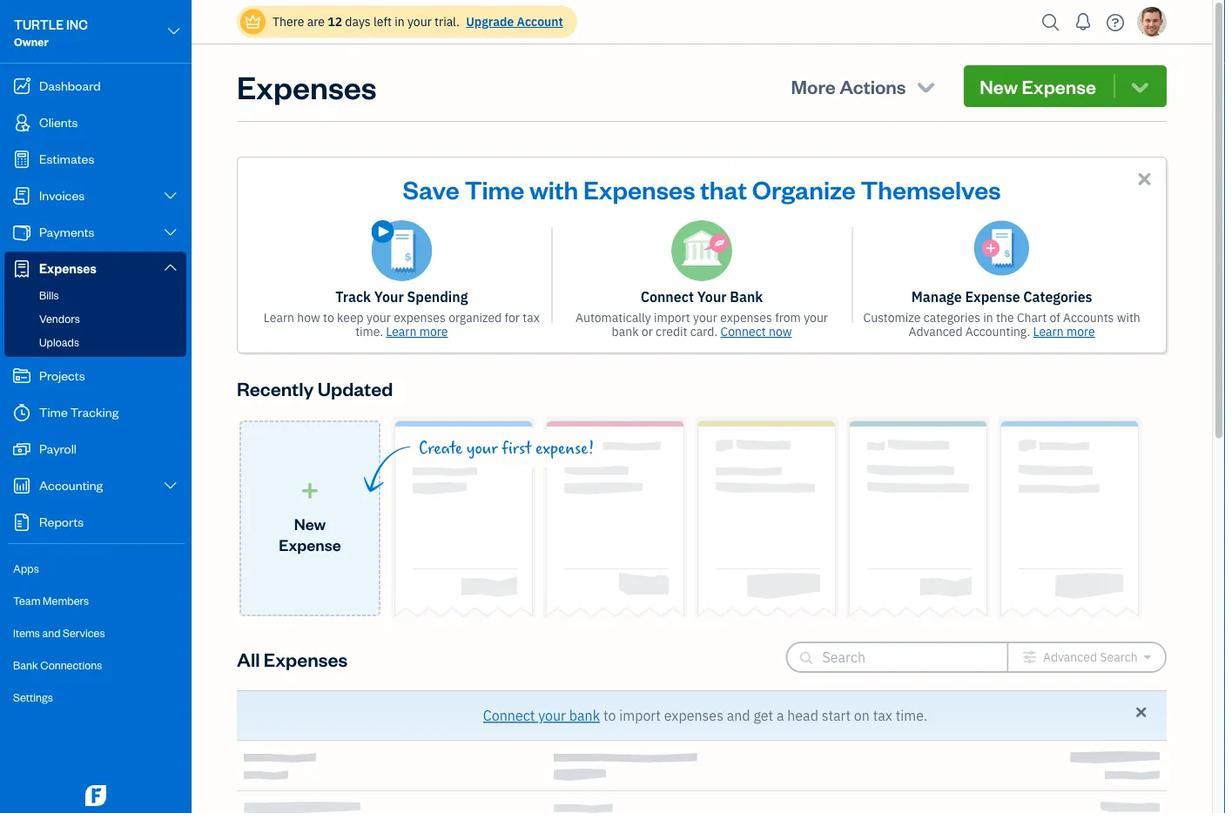 Task type: describe. For each thing, give the bounding box(es) containing it.
payments
[[39, 223, 95, 240]]

recently
[[237, 376, 314, 401]]

manage
[[912, 288, 962, 306]]

learn more for categories
[[1034, 324, 1096, 340]]

expenses down are
[[237, 65, 377, 107]]

on
[[854, 707, 870, 725]]

head
[[788, 707, 819, 725]]

payroll
[[39, 440, 77, 457]]

settings link
[[4, 683, 186, 713]]

advanced
[[909, 324, 963, 340]]

go to help image
[[1102, 9, 1130, 35]]

categories
[[924, 310, 981, 326]]

dashboard link
[[4, 69, 186, 104]]

chevron large down image for payments
[[163, 226, 179, 240]]

report image
[[11, 514, 32, 531]]

chevrondown image for new expense
[[1128, 74, 1152, 98]]

turtle
[[14, 16, 64, 33]]

expenses link
[[4, 252, 186, 285]]

manage expense categories image
[[974, 220, 1030, 276]]

1 horizontal spatial to
[[604, 707, 616, 725]]

import inside automatically import your expenses from your bank or credit card.
[[654, 310, 691, 326]]

settings
[[13, 690, 53, 705]]

save
[[403, 172, 460, 205]]

connections
[[40, 658, 102, 673]]

expenses inside 'main' element
[[39, 260, 96, 277]]

1 horizontal spatial tax
[[873, 707, 893, 725]]

vendors link
[[8, 308, 183, 329]]

your inside learn how to keep your expenses organized for tax time.
[[367, 310, 391, 326]]

automatically
[[576, 310, 651, 326]]

upgrade
[[466, 14, 514, 30]]

customize categories in the chart of accounts with advanced accounting.
[[864, 310, 1141, 340]]

reports link
[[4, 505, 186, 540]]

payroll link
[[4, 432, 186, 467]]

learn inside learn how to keep your expenses organized for tax time.
[[264, 310, 294, 326]]

items and services link
[[4, 618, 186, 649]]

inc
[[66, 16, 88, 33]]

1 vertical spatial close image
[[1134, 705, 1150, 721]]

account
[[517, 14, 563, 30]]

chart
[[1017, 310, 1047, 326]]

a
[[777, 707, 784, 725]]

expenses for and
[[664, 707, 724, 725]]

clients
[[39, 114, 78, 130]]

expense inside new expense button
[[1022, 74, 1097, 98]]

expense image
[[11, 260, 32, 278]]

in inside customize categories in the chart of accounts with advanced accounting.
[[984, 310, 994, 326]]

chart image
[[11, 477, 32, 495]]

team members
[[13, 594, 89, 608]]

connect for connect your bank
[[641, 288, 694, 306]]

chevron large down image for invoices
[[163, 189, 179, 203]]

first
[[502, 439, 532, 458]]

main element
[[0, 0, 235, 814]]

or
[[642, 324, 653, 340]]

expenses inside automatically import your expenses from your bank or credit card.
[[721, 310, 773, 326]]

estimates link
[[4, 142, 186, 177]]

there
[[273, 14, 304, 30]]

that
[[701, 172, 747, 205]]

accounting
[[39, 477, 103, 493]]

0 vertical spatial close image
[[1135, 169, 1155, 189]]

create your first expense!
[[419, 439, 595, 458]]

bank inside automatically import your expenses from your bank or credit card.
[[612, 324, 639, 340]]

connect your bank image
[[672, 220, 733, 281]]

services
[[63, 626, 105, 640]]

keep
[[337, 310, 364, 326]]

actions
[[840, 74, 906, 98]]

1 horizontal spatial time
[[465, 172, 525, 205]]

invoices
[[39, 187, 85, 203]]

organize
[[752, 172, 856, 205]]

items
[[13, 626, 40, 640]]

expenses for organized
[[394, 310, 446, 326]]

connect your bank
[[641, 288, 763, 306]]

notifications image
[[1070, 4, 1098, 39]]

project image
[[11, 368, 32, 385]]

apps
[[13, 561, 39, 576]]

projects
[[39, 367, 85, 384]]

clients link
[[4, 105, 186, 140]]

get
[[754, 707, 774, 725]]

uploads
[[39, 335, 79, 349]]

trial.
[[435, 14, 460, 30]]

connect your bank button
[[483, 706, 600, 727]]

turtle inc owner
[[14, 16, 88, 49]]

accounts
[[1064, 310, 1115, 326]]

more for spending
[[420, 324, 448, 340]]

there are 12 days left in your trial. upgrade account
[[273, 14, 563, 30]]

timer image
[[11, 404, 32, 422]]

members
[[43, 594, 89, 608]]

expenses right all on the left
[[264, 647, 348, 672]]

expense!
[[536, 439, 595, 458]]

time inside 'main' element
[[39, 404, 68, 420]]

money image
[[11, 441, 32, 458]]

freshbooks image
[[82, 786, 110, 807]]

invoices link
[[4, 179, 186, 213]]

1 horizontal spatial and
[[727, 707, 751, 725]]

days
[[345, 14, 371, 30]]

categories
[[1024, 288, 1093, 306]]

0 vertical spatial chevron large down image
[[166, 21, 182, 42]]

track your spending
[[336, 288, 468, 306]]

expenses left that at the top of the page
[[584, 172, 696, 205]]

now
[[769, 324, 792, 340]]

how
[[297, 310, 320, 326]]

chevron large down image for accounting
[[163, 479, 179, 493]]

and inside 'main' element
[[42, 626, 61, 640]]

bank connections
[[13, 658, 102, 673]]

new expense inside new expense link
[[279, 514, 341, 555]]

track
[[336, 288, 371, 306]]

bills link
[[8, 285, 183, 306]]

connect now
[[721, 324, 792, 340]]

dashboard image
[[11, 78, 32, 95]]

customize
[[864, 310, 921, 326]]



Task type: locate. For each thing, give the bounding box(es) containing it.
and right items
[[42, 626, 61, 640]]

expenses inside learn how to keep your expenses organized for tax time.
[[394, 310, 446, 326]]

1 horizontal spatial time.
[[896, 707, 928, 725]]

chevron large down image up payments link
[[163, 189, 179, 203]]

expenses down spending
[[394, 310, 446, 326]]

0 vertical spatial chevron large down image
[[163, 189, 179, 203]]

0 horizontal spatial connect
[[483, 707, 535, 725]]

your for track
[[374, 288, 404, 306]]

0 vertical spatial bank
[[730, 288, 763, 306]]

organized
[[449, 310, 502, 326]]

estimate image
[[11, 151, 32, 168]]

learn down track your spending
[[386, 324, 417, 340]]

save time with expenses that organize themselves
[[403, 172, 1001, 205]]

time tracking link
[[4, 395, 186, 430]]

0 horizontal spatial time
[[39, 404, 68, 420]]

0 vertical spatial and
[[42, 626, 61, 640]]

credit
[[656, 324, 688, 340]]

1 vertical spatial time
[[39, 404, 68, 420]]

1 horizontal spatial chevrondown image
[[1128, 74, 1152, 98]]

time right timer icon
[[39, 404, 68, 420]]

chevron large down image
[[163, 189, 179, 203], [163, 226, 179, 240]]

new expense button
[[965, 65, 1167, 107]]

1 learn more from the left
[[386, 324, 448, 340]]

chevron large down image for expenses
[[163, 260, 179, 274]]

time. inside learn how to keep your expenses organized for tax time.
[[356, 324, 383, 340]]

1 your from the left
[[374, 288, 404, 306]]

0 horizontal spatial time.
[[356, 324, 383, 340]]

bank down items
[[13, 658, 38, 673]]

expenses left from
[[721, 310, 773, 326]]

2 vertical spatial chevron large down image
[[163, 479, 179, 493]]

1 vertical spatial new expense
[[279, 514, 341, 555]]

upgrade account link
[[463, 14, 563, 30]]

uploads link
[[8, 332, 183, 353]]

bank connections link
[[4, 651, 186, 681]]

import
[[654, 310, 691, 326], [619, 707, 661, 725]]

0 horizontal spatial with
[[530, 172, 579, 205]]

team members link
[[4, 586, 186, 617]]

chevrondown image for more actions
[[915, 74, 939, 98]]

1 horizontal spatial learn more
[[1034, 324, 1096, 340]]

0 vertical spatial time.
[[356, 324, 383, 340]]

0 horizontal spatial expense
[[279, 535, 341, 555]]

bank up connect now
[[730, 288, 763, 306]]

learn how to keep your expenses organized for tax time.
[[264, 310, 540, 340]]

0 horizontal spatial to
[[323, 310, 334, 326]]

more
[[791, 74, 836, 98]]

1 vertical spatial bank
[[13, 658, 38, 673]]

learn more for spending
[[386, 324, 448, 340]]

1 more from the left
[[420, 324, 448, 340]]

more down spending
[[420, 324, 448, 340]]

0 vertical spatial tax
[[523, 310, 540, 326]]

learn more down categories
[[1034, 324, 1096, 340]]

0 horizontal spatial and
[[42, 626, 61, 640]]

1 horizontal spatial new
[[980, 74, 1018, 98]]

expense down plus icon
[[279, 535, 341, 555]]

2 learn more from the left
[[1034, 324, 1096, 340]]

0 vertical spatial new
[[980, 74, 1018, 98]]

vendors
[[39, 311, 80, 326]]

chevrondown image inside new expense button
[[1128, 74, 1152, 98]]

accounting link
[[4, 469, 186, 504]]

estimates
[[39, 150, 94, 167]]

2 more from the left
[[1067, 324, 1096, 340]]

12
[[328, 14, 342, 30]]

plus image
[[300, 482, 320, 500]]

learn
[[264, 310, 294, 326], [386, 324, 417, 340], [1034, 324, 1064, 340]]

payment image
[[11, 224, 32, 241]]

new inside the new expense
[[294, 514, 326, 534]]

team
[[13, 594, 41, 608]]

more actions button
[[776, 65, 954, 107]]

1 horizontal spatial learn
[[386, 324, 417, 340]]

2 horizontal spatial expense
[[1022, 74, 1097, 98]]

payments link
[[4, 215, 186, 250]]

to right 'connect your bank' button
[[604, 707, 616, 725]]

projects link
[[4, 359, 186, 394]]

expenses
[[237, 65, 377, 107], [584, 172, 696, 205], [39, 260, 96, 277], [264, 647, 348, 672]]

bank inside 'main' element
[[13, 658, 38, 673]]

2 vertical spatial connect
[[483, 707, 535, 725]]

the
[[997, 310, 1015, 326]]

tracking
[[70, 404, 119, 420]]

1 horizontal spatial new expense
[[980, 74, 1097, 98]]

1 vertical spatial new
[[294, 514, 326, 534]]

expense inside new expense link
[[279, 535, 341, 555]]

card.
[[691, 324, 718, 340]]

1 vertical spatial import
[[619, 707, 661, 725]]

your up learn how to keep your expenses organized for tax time.
[[374, 288, 404, 306]]

left
[[374, 14, 392, 30]]

1 vertical spatial tax
[[873, 707, 893, 725]]

and left get
[[727, 707, 751, 725]]

of
[[1050, 310, 1061, 326]]

expense for plus icon
[[279, 535, 341, 555]]

tax inside learn how to keep your expenses organized for tax time.
[[523, 310, 540, 326]]

chevron large down image up bills link
[[163, 260, 179, 274]]

0 horizontal spatial bank
[[13, 658, 38, 673]]

tax right for
[[523, 310, 540, 326]]

0 vertical spatial bank
[[612, 324, 639, 340]]

learn down categories
[[1034, 324, 1064, 340]]

start
[[822, 707, 851, 725]]

0 vertical spatial import
[[654, 310, 691, 326]]

1 vertical spatial chevron large down image
[[163, 260, 179, 274]]

with
[[530, 172, 579, 205], [1117, 310, 1141, 326]]

chevron large down image
[[166, 21, 182, 42], [163, 260, 179, 274], [163, 479, 179, 493]]

0 vertical spatial to
[[323, 310, 334, 326]]

1 vertical spatial to
[[604, 707, 616, 725]]

new inside new expense button
[[980, 74, 1018, 98]]

0 horizontal spatial more
[[420, 324, 448, 340]]

connect for connect now
[[721, 324, 766, 340]]

0 horizontal spatial learn more
[[386, 324, 448, 340]]

all
[[237, 647, 260, 672]]

expense for manage expense categories image
[[966, 288, 1021, 306]]

1 horizontal spatial connect
[[641, 288, 694, 306]]

1 horizontal spatial with
[[1117, 310, 1141, 326]]

0 horizontal spatial your
[[374, 288, 404, 306]]

chevrondown image right actions
[[915, 74, 939, 98]]

new
[[980, 74, 1018, 98], [294, 514, 326, 534]]

2 horizontal spatial learn
[[1034, 324, 1064, 340]]

new expense down plus icon
[[279, 514, 341, 555]]

more
[[420, 324, 448, 340], [1067, 324, 1096, 340]]

are
[[307, 14, 325, 30]]

your up automatically import your expenses from your bank or credit card. at the top of page
[[697, 288, 727, 306]]

new expense inside new expense button
[[980, 74, 1097, 98]]

crown image
[[244, 13, 262, 31]]

from
[[775, 310, 801, 326]]

expenses left get
[[664, 707, 724, 725]]

chevron large down image up reports link
[[163, 479, 179, 493]]

invoice image
[[11, 187, 32, 205]]

1 vertical spatial with
[[1117, 310, 1141, 326]]

client image
[[11, 114, 32, 132]]

new expense down search image
[[980, 74, 1097, 98]]

1 horizontal spatial bank
[[730, 288, 763, 306]]

1 vertical spatial bank
[[569, 707, 600, 725]]

1 horizontal spatial more
[[1067, 324, 1096, 340]]

0 horizontal spatial bank
[[569, 707, 600, 725]]

new expense link
[[240, 421, 381, 617]]

new expense
[[980, 74, 1097, 98], [279, 514, 341, 555]]

chevron large down image up expenses link
[[163, 226, 179, 240]]

updated
[[318, 376, 393, 401]]

2 horizontal spatial connect
[[721, 324, 766, 340]]

0 horizontal spatial new expense
[[279, 514, 341, 555]]

spending
[[407, 288, 468, 306]]

new expense button
[[965, 65, 1167, 107]]

1 vertical spatial in
[[984, 310, 994, 326]]

more for categories
[[1067, 324, 1096, 340]]

in left the
[[984, 310, 994, 326]]

0 vertical spatial with
[[530, 172, 579, 205]]

chevron large down image inside accounting link
[[163, 479, 179, 493]]

chevron large down image left crown icon
[[166, 21, 182, 42]]

your
[[374, 288, 404, 306], [697, 288, 727, 306]]

0 horizontal spatial learn
[[264, 310, 294, 326]]

connect your bank to import expenses and get a head start on tax time.
[[483, 707, 928, 725]]

close image
[[1135, 169, 1155, 189], [1134, 705, 1150, 721]]

recently updated
[[237, 376, 393, 401]]

2 chevrondown image from the left
[[1128, 74, 1152, 98]]

Search text field
[[823, 644, 980, 672]]

0 vertical spatial in
[[395, 14, 405, 30]]

1 horizontal spatial expense
[[966, 288, 1021, 306]]

to right how
[[323, 310, 334, 326]]

reports
[[39, 514, 84, 530]]

time. down track
[[356, 324, 383, 340]]

all expenses
[[237, 647, 348, 672]]

1 vertical spatial and
[[727, 707, 751, 725]]

learn for manage expense categories
[[1034, 324, 1064, 340]]

time.
[[356, 324, 383, 340], [896, 707, 928, 725]]

in right left
[[395, 14, 405, 30]]

expense down search image
[[1022, 74, 1097, 98]]

0 horizontal spatial chevrondown image
[[915, 74, 939, 98]]

chevrondown image down go to help image
[[1128, 74, 1152, 98]]

1 vertical spatial connect
[[721, 324, 766, 340]]

bills
[[39, 288, 59, 302]]

chevron large down image inside invoices link
[[163, 189, 179, 203]]

more right of at the right
[[1067, 324, 1096, 340]]

owner
[[14, 34, 49, 49]]

items and services
[[13, 626, 105, 640]]

tax right on
[[873, 707, 893, 725]]

time right "save"
[[465, 172, 525, 205]]

1 chevron large down image from the top
[[163, 189, 179, 203]]

your
[[408, 14, 432, 30], [367, 310, 391, 326], [693, 310, 718, 326], [804, 310, 828, 326], [467, 439, 498, 458], [538, 707, 566, 725]]

2 vertical spatial expense
[[279, 535, 341, 555]]

search image
[[1037, 9, 1065, 35]]

automatically import your expenses from your bank or credit card.
[[576, 310, 828, 340]]

connect
[[641, 288, 694, 306], [721, 324, 766, 340], [483, 707, 535, 725]]

chevrondown image inside more actions dropdown button
[[915, 74, 939, 98]]

0 vertical spatial new expense
[[980, 74, 1097, 98]]

2 your from the left
[[697, 288, 727, 306]]

0 horizontal spatial new
[[294, 514, 326, 534]]

dashboard
[[39, 77, 101, 94]]

0 horizontal spatial tax
[[523, 310, 540, 326]]

chevrondown image
[[915, 74, 939, 98], [1128, 74, 1152, 98]]

your for connect
[[697, 288, 727, 306]]

chevron large down image inside expenses link
[[163, 260, 179, 274]]

0 vertical spatial connect
[[641, 288, 694, 306]]

2 chevron large down image from the top
[[163, 226, 179, 240]]

time. right on
[[896, 707, 928, 725]]

1 horizontal spatial your
[[697, 288, 727, 306]]

0 horizontal spatial in
[[395, 14, 405, 30]]

time tracking
[[39, 404, 119, 420]]

for
[[505, 310, 520, 326]]

expenses up the "bills"
[[39, 260, 96, 277]]

1 horizontal spatial bank
[[612, 324, 639, 340]]

track your spending image
[[371, 220, 432, 281]]

with inside customize categories in the chart of accounts with advanced accounting.
[[1117, 310, 1141, 326]]

1 horizontal spatial in
[[984, 310, 994, 326]]

1 vertical spatial expense
[[966, 288, 1021, 306]]

to
[[323, 310, 334, 326], [604, 707, 616, 725]]

1 chevrondown image from the left
[[915, 74, 939, 98]]

learn left how
[[264, 310, 294, 326]]

apps link
[[4, 554, 186, 585]]

to inside learn how to keep your expenses organized for tax time.
[[323, 310, 334, 326]]

0 vertical spatial expense
[[1022, 74, 1097, 98]]

learn more down track your spending
[[386, 324, 448, 340]]

chevron large down image inside payments link
[[163, 226, 179, 240]]

tax
[[523, 310, 540, 326], [873, 707, 893, 725]]

create
[[419, 439, 463, 458]]

0 vertical spatial time
[[465, 172, 525, 205]]

more actions
[[791, 74, 906, 98]]

1 vertical spatial time.
[[896, 707, 928, 725]]

1 vertical spatial chevron large down image
[[163, 226, 179, 240]]

expense up the
[[966, 288, 1021, 306]]

bank
[[730, 288, 763, 306], [13, 658, 38, 673]]

accounting.
[[966, 324, 1031, 340]]

learn for track your spending
[[386, 324, 417, 340]]



Task type: vqa. For each thing, say whether or not it's contained in the screenshot.
rightmost caretDown image
no



